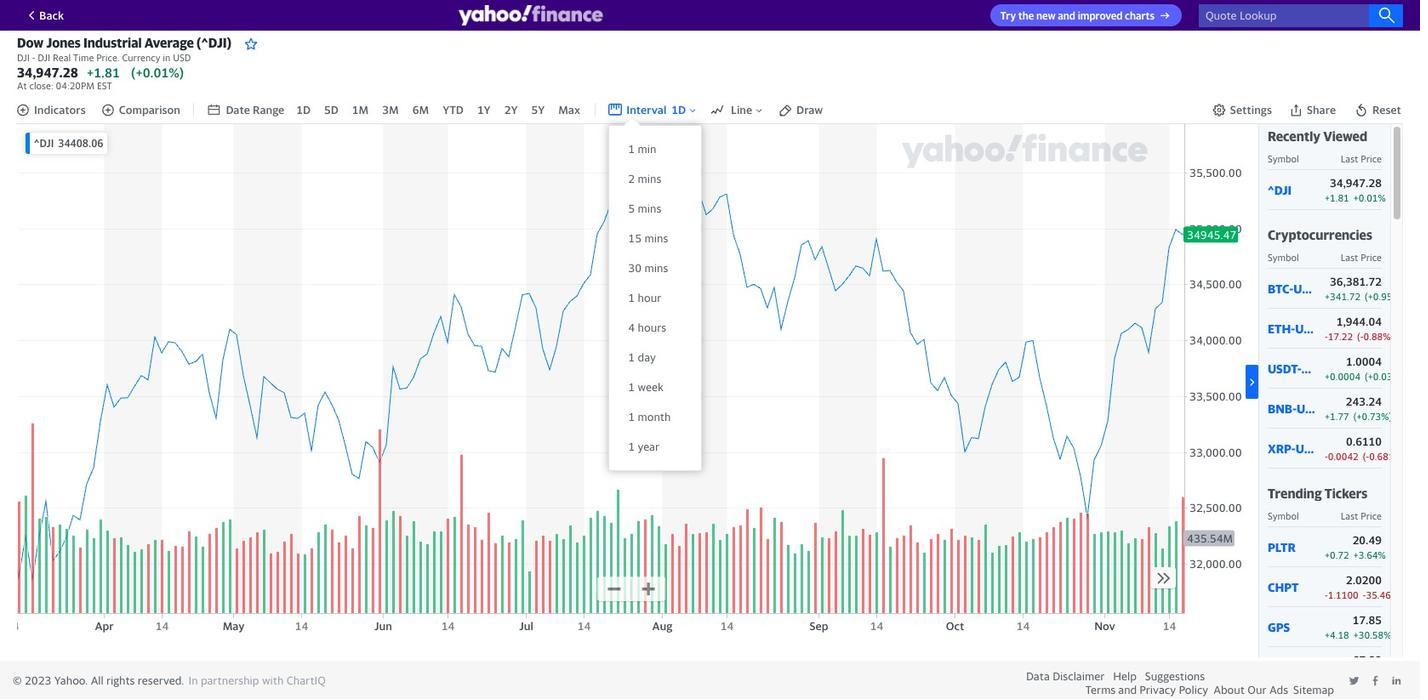 Task type: describe. For each thing, give the bounding box(es) containing it.
- for chpt
[[1325, 590, 1329, 601]]

and inside button
[[1058, 9, 1076, 22]]

our
[[1248, 684, 1267, 697]]

jones
[[46, 35, 81, 50]]

right column element
[[1259, 124, 1416, 700]]

btc-usd
[[1268, 281, 1317, 296]]

- for xrp-usd
[[1325, 451, 1329, 462]]

36,381.72 +341.72 (+0.95%)
[[1325, 275, 1404, 302]]

04:20pm
[[56, 80, 95, 91]]

help
[[1114, 670, 1137, 684]]

pltr
[[1268, 540, 1296, 555]]

20.49 +0.72 +3.64%
[[1325, 534, 1387, 561]]

with
[[262, 674, 284, 688]]

privacy
[[1140, 684, 1176, 697]]

trending
[[1268, 486, 1322, 501]]

1m button
[[351, 101, 370, 118]]

close:
[[29, 80, 53, 91]]

(- for eth-usd
[[1358, 331, 1364, 342]]

max
[[559, 103, 581, 117]]

mins for 30 mins
[[645, 261, 668, 275]]

usdt-usd
[[1268, 361, 1325, 376]]

+0.0004
[[1325, 371, 1361, 382]]

data
[[1027, 670, 1050, 684]]

symbol for recently viewed
[[1268, 153, 1300, 164]]

suggestions
[[1146, 670, 1206, 684]]

1 dji from the left
[[17, 52, 30, 63]]

ytd button
[[441, 101, 466, 118]]

^dji for ^dji 34408.06
[[34, 137, 54, 150]]

17.85
[[1353, 614, 1382, 627]]

mins for 2 mins
[[638, 172, 662, 186]]

(- for xrp-usd
[[1364, 451, 1370, 462]]

mins for 15 mins
[[645, 232, 668, 245]]

+1.77
[[1325, 411, 1350, 422]]

cryptocurrencies link
[[1268, 227, 1373, 243]]

tickers
[[1325, 486, 1368, 501]]

^dji for ^dji
[[1268, 183, 1292, 197]]

charts
[[1125, 9, 1155, 22]]

+1.81 for 34,947.28 +1.81
[[87, 65, 120, 80]]

2
[[629, 172, 635, 186]]

last price for cryptocurrencies
[[1341, 252, 1382, 263]]

© 2023 yahoo. all rights reserved. in partnership with chartiq
[[13, 674, 326, 688]]

month
[[638, 410, 671, 424]]

1 month button
[[610, 403, 702, 433]]

^dji link
[[1268, 183, 1317, 197]]

usdt-
[[1268, 361, 1302, 376]]

last price for recently viewed
[[1341, 153, 1382, 164]]

4 hours
[[629, 321, 667, 335]]

usd for usdt-
[[1302, 361, 1325, 376]]

+30.58%
[[1354, 630, 1392, 641]]

currency
[[122, 52, 160, 63]]

btc-
[[1268, 281, 1294, 296]]

+0.72
[[1325, 550, 1350, 561]]

xrp-usd
[[1268, 441, 1320, 456]]

1 month
[[629, 410, 671, 424]]

+3.64%
[[1354, 550, 1387, 561]]

min
[[638, 142, 657, 156]]

1 year button
[[610, 433, 702, 462]]

reserved.
[[138, 674, 184, 688]]

5y
[[532, 103, 545, 117]]

week
[[638, 381, 664, 394]]

bnb-
[[1268, 401, 1297, 416]]

17.85 +4.18 +30.58%
[[1325, 614, 1392, 641]]

1 min button
[[610, 135, 702, 164]]

symbol for trending tickers
[[1268, 511, 1300, 522]]

1 for 1 hour
[[629, 291, 635, 305]]

1 for 1 month
[[629, 410, 635, 424]]

cryptocurrencies
[[1268, 227, 1373, 243]]

3m button
[[381, 101, 401, 118]]

show more image
[[1246, 376, 1259, 389]]

34,947.28 for 34,947.28 +1.81 +0.01%
[[1330, 176, 1382, 190]]

data disclaimer help suggestions terms and privacy policy about our ads sitemap
[[1027, 670, 1335, 697]]

terms link
[[1086, 684, 1116, 697]]

243.24 +1.77 (+0.73%)
[[1325, 395, 1393, 422]]

nav element
[[207, 101, 582, 118]]

last price for trending tickers
[[1341, 511, 1382, 522]]

1 for 1 year
[[629, 440, 635, 454]]

2y button
[[503, 101, 520, 118]]

2 1d from the left
[[672, 103, 686, 117]]

partnership
[[201, 674, 259, 688]]

about
[[1214, 684, 1245, 697]]

back
[[39, 8, 64, 22]]

date range
[[226, 103, 285, 117]]

day
[[638, 351, 656, 364]]

Quote Lookup text field
[[1199, 4, 1404, 27]]

- down dow
[[32, 52, 35, 63]]

settings
[[1231, 103, 1273, 117]]

at
[[17, 80, 27, 91]]

©
[[13, 674, 22, 688]]

2023
[[25, 674, 51, 688]]

1 year
[[629, 440, 660, 454]]

1 day
[[629, 351, 656, 364]]

30
[[629, 261, 642, 275]]

price for cryptocurrencies
[[1361, 252, 1382, 263]]

indicators button
[[16, 103, 86, 117]]

1 hour button
[[610, 284, 702, 313]]



Task type: locate. For each thing, give the bounding box(es) containing it.
2 1 from the top
[[629, 291, 635, 305]]

last for cryptocurrencies
[[1341, 252, 1359, 263]]

1 symbol from the top
[[1268, 153, 1300, 164]]

2 vertical spatial last
[[1341, 511, 1359, 522]]

1 hour
[[629, 291, 662, 305]]

0 horizontal spatial +1.81
[[87, 65, 120, 80]]

eth-
[[1268, 321, 1296, 336]]

(- inside '1,944.04 -17.22 (-0.88%)'
[[1358, 331, 1364, 342]]

symbol up btc-
[[1268, 252, 1300, 263]]

2 last price from the top
[[1341, 252, 1382, 263]]

symbol down "trending"
[[1268, 511, 1300, 522]]

ytd
[[443, 103, 464, 117]]

1,944.04 -17.22 (-0.88%)
[[1325, 315, 1395, 342]]

5 1 from the top
[[629, 410, 635, 424]]

rights
[[106, 674, 135, 688]]

0 horizontal spatial and
[[1058, 9, 1076, 22]]

btc-usd link
[[1268, 281, 1317, 296]]

0 vertical spatial (-
[[1358, 331, 1364, 342]]

0 horizontal spatial 1d
[[296, 103, 311, 117]]

3 symbol from the top
[[1268, 511, 1300, 522]]

bnb-usd
[[1268, 401, 1321, 416]]

1 horizontal spatial +1.81
[[1325, 192, 1350, 204]]

0 vertical spatial price
[[1361, 153, 1382, 164]]

1.0004
[[1347, 355, 1382, 369]]

15 mins
[[629, 232, 668, 245]]

pltr link
[[1268, 540, 1317, 555]]

^dji 34408.06
[[34, 137, 103, 150]]

0 horizontal spatial dji
[[17, 52, 30, 63]]

0.0042
[[1329, 451, 1359, 462]]

share
[[1307, 103, 1337, 117]]

1 left day
[[629, 351, 635, 364]]

sitemap
[[1294, 684, 1335, 697]]

3 last price from the top
[[1341, 511, 1382, 522]]

all
[[91, 674, 104, 688]]

1 horizontal spatial and
[[1119, 684, 1137, 697]]

chpt link
[[1268, 580, 1317, 595]]

1 vertical spatial symbol
[[1268, 252, 1300, 263]]

mins right '2'
[[638, 172, 662, 186]]

2 last from the top
[[1341, 252, 1359, 263]]

price up 36,381.72
[[1361, 252, 1382, 263]]

comparison button
[[101, 103, 180, 117]]

gps link
[[1268, 620, 1317, 635]]

suggestions link
[[1146, 670, 1206, 684]]

(^dji)
[[197, 35, 232, 50]]

1 last from the top
[[1341, 153, 1359, 164]]

1y
[[478, 103, 491, 117]]

help link
[[1114, 670, 1137, 684]]

yahoo finance logo image
[[458, 5, 603, 26]]

- for eth-usd
[[1325, 331, 1329, 342]]

trending tickers link
[[1268, 486, 1368, 501]]

1 1 from the top
[[629, 142, 635, 156]]

last
[[1341, 153, 1359, 164], [1341, 252, 1359, 263], [1341, 511, 1359, 522]]

(- down 1,944.04
[[1358, 331, 1364, 342]]

0 vertical spatial +1.81
[[87, 65, 120, 80]]

mins right 5
[[638, 202, 662, 215]]

symbol down 'recently'
[[1268, 153, 1300, 164]]

(- down 0.6110
[[1364, 451, 1370, 462]]

last for trending tickers
[[1341, 511, 1359, 522]]

2 vertical spatial price
[[1361, 511, 1382, 522]]

recently
[[1268, 129, 1321, 144]]

reset button
[[1354, 101, 1404, 118]]

dow jones industrial average (^dji)
[[17, 35, 232, 50]]

real
[[53, 52, 71, 63]]

^dji inside right column element
[[1268, 183, 1292, 197]]

2 vertical spatial last price
[[1341, 511, 1382, 522]]

usd for btc-
[[1294, 281, 1317, 296]]

usd
[[173, 52, 191, 63], [1294, 281, 1317, 296], [1296, 321, 1319, 336], [1302, 361, 1325, 376], [1297, 401, 1321, 416], [1296, 441, 1320, 456]]

and
[[1058, 9, 1076, 22], [1119, 684, 1137, 697]]

1 vertical spatial price
[[1361, 252, 1382, 263]]

average
[[145, 35, 194, 50]]

- inside '0.6110 -0.0042 (-0.6817%)'
[[1325, 451, 1329, 462]]

1 horizontal spatial 34,947.28
[[1330, 176, 1382, 190]]

1 for 1 min
[[629, 142, 635, 156]]

- down 2.0200
[[1364, 590, 1367, 601]]

last up 36,381.72
[[1341, 252, 1359, 263]]

yahoo.
[[54, 674, 88, 688]]

mins inside button
[[645, 232, 668, 245]]

1y button
[[476, 101, 493, 118]]

usd for xrp-
[[1296, 441, 1320, 456]]

+1.81 inside 34,947.28 +1.81 +0.01%
[[1325, 192, 1350, 204]]

1d right interval
[[672, 103, 686, 117]]

1 min
[[629, 142, 657, 156]]

3m
[[382, 103, 399, 117]]

34,947.28 up "+0.01%"
[[1330, 176, 1382, 190]]

1d left 5d
[[296, 103, 311, 117]]

price
[[1361, 153, 1382, 164], [1361, 252, 1382, 263], [1361, 511, 1382, 522]]

20.49
[[1353, 534, 1382, 547]]

0 vertical spatial and
[[1058, 9, 1076, 22]]

1 vertical spatial last
[[1341, 252, 1359, 263]]

1 left min
[[629, 142, 635, 156]]

1 horizontal spatial dji
[[38, 52, 50, 63]]

2y
[[504, 103, 518, 117]]

xrp-usd link
[[1268, 441, 1320, 456]]

1m
[[352, 103, 369, 117]]

draw
[[797, 103, 823, 117]]

1.1100
[[1329, 590, 1359, 601]]

(+0.0371%)
[[1366, 371, 1416, 382]]

2.0200 -1.1100 -35.46%
[[1325, 574, 1400, 601]]

0.6110
[[1347, 435, 1382, 449]]

67.89
[[1353, 654, 1382, 667]]

34408.06
[[58, 137, 103, 150]]

35.46%
[[1367, 590, 1400, 601]]

1 left week on the left of the page
[[629, 381, 635, 394]]

4 1 from the top
[[629, 381, 635, 394]]

dji down dow
[[17, 52, 30, 63]]

usd for bnb-
[[1297, 401, 1321, 416]]

0 vertical spatial symbol
[[1268, 153, 1300, 164]]

recently viewed
[[1268, 129, 1368, 144]]

last price down viewed
[[1341, 153, 1382, 164]]

industrial
[[83, 35, 142, 50]]

2 symbol from the top
[[1268, 252, 1300, 263]]

price for recently viewed
[[1361, 153, 1382, 164]]

6m button
[[411, 101, 431, 118]]

- right xrp-usd link
[[1325, 451, 1329, 462]]

mins inside 'button'
[[638, 202, 662, 215]]

1 left hour
[[629, 291, 635, 305]]

- inside '1,944.04 -17.22 (-0.88%)'
[[1325, 331, 1329, 342]]

1 last price from the top
[[1341, 153, 1382, 164]]

price down viewed
[[1361, 153, 1382, 164]]

34,947.28 +1.81 +0.01%
[[1325, 176, 1387, 204]]

6 1 from the top
[[629, 440, 635, 454]]

+1.81 for 34,947.28 +1.81 +0.01%
[[1325, 192, 1350, 204]]

last down "tickers"
[[1341, 511, 1359, 522]]

4
[[629, 321, 635, 335]]

interval
[[627, 103, 667, 117]]

1d inside button
[[296, 103, 311, 117]]

price up 20.49
[[1361, 511, 1382, 522]]

^dji down 'recently'
[[1268, 183, 1292, 197]]

chart toolbar toolbar
[[16, 95, 1404, 472]]

chpt
[[1268, 580, 1299, 595]]

1 inside button
[[629, 142, 635, 156]]

1 left month on the bottom of the page
[[629, 410, 635, 424]]

34,947.28 for 34,947.28 +1.81
[[17, 65, 78, 80]]

disclaimer
[[1053, 670, 1105, 684]]

eth-usd link
[[1268, 321, 1319, 336]]

last price
[[1341, 153, 1382, 164], [1341, 252, 1382, 263], [1341, 511, 1382, 522]]

1 for 1 week
[[629, 381, 635, 394]]

mins right 30 at the top left
[[645, 261, 668, 275]]

^dji down indicators button
[[34, 137, 54, 150]]

0 vertical spatial last price
[[1341, 153, 1382, 164]]

symbol
[[1268, 153, 1300, 164], [1268, 252, 1300, 263], [1268, 511, 1300, 522]]

3 price from the top
[[1361, 511, 1382, 522]]

1 left year
[[629, 440, 635, 454]]

last price up 20.49
[[1341, 511, 1382, 522]]

(- inside '0.6110 -0.0042 (-0.6817%)'
[[1364, 451, 1370, 462]]

0 horizontal spatial 34,947.28
[[17, 65, 78, 80]]

1 vertical spatial 34,947.28
[[1330, 176, 1382, 190]]

follow on linkedin image
[[1392, 676, 1403, 687]]

1 vertical spatial ^dji
[[1268, 183, 1292, 197]]

mins right 15
[[645, 232, 668, 245]]

1 vertical spatial +1.81
[[1325, 192, 1350, 204]]

search image
[[1379, 7, 1396, 24]]

date
[[226, 103, 250, 117]]

1 horizontal spatial ^dji
[[1268, 183, 1292, 197]]

+1.81 down dji - dji real time price. currency in usd
[[87, 65, 120, 80]]

data disclaimer link
[[1027, 670, 1105, 684]]

+1.81 left "+0.01%"
[[1325, 192, 1350, 204]]

1 vertical spatial last price
[[1341, 252, 1382, 263]]

usd for eth-
[[1296, 321, 1319, 336]]

0 horizontal spatial ^dji
[[34, 137, 54, 150]]

follow on twitter image
[[1349, 676, 1360, 687]]

trending tickers
[[1268, 486, 1368, 501]]

and inside data disclaimer help suggestions terms and privacy policy about our ads sitemap
[[1119, 684, 1137, 697]]

and right terms
[[1119, 684, 1137, 697]]

1 horizontal spatial 1d
[[672, 103, 686, 117]]

0.88%)
[[1364, 331, 1395, 342]]

follow on facebook image
[[1371, 676, 1382, 687]]

- right the chpt link
[[1325, 590, 1329, 601]]

mins for 5 mins
[[638, 202, 662, 215]]

hours
[[638, 321, 667, 335]]

symbol for cryptocurrencies
[[1268, 252, 1300, 263]]

1 day button
[[610, 343, 702, 373]]

and right new
[[1058, 9, 1076, 22]]

1 inside "button"
[[629, 351, 635, 364]]

2 vertical spatial symbol
[[1268, 511, 1300, 522]]

1 vertical spatial (-
[[1364, 451, 1370, 462]]

1 week button
[[610, 373, 702, 403]]

mins
[[638, 172, 662, 186], [638, 202, 662, 215], [645, 232, 668, 245], [645, 261, 668, 275]]

new
[[1037, 9, 1056, 22]]

34,947.28 down "real" on the left of the page
[[17, 65, 78, 80]]

1 vertical spatial and
[[1119, 684, 1137, 697]]

dow
[[17, 35, 44, 50]]

last down viewed
[[1341, 153, 1359, 164]]

(+0.95%)
[[1366, 291, 1404, 302]]

range
[[253, 103, 285, 117]]

1 for 1 day
[[629, 351, 635, 364]]

5 mins
[[629, 202, 662, 215]]

2 price from the top
[[1361, 252, 1382, 263]]

about our ads link
[[1214, 684, 1289, 697]]

0 vertical spatial ^dji
[[34, 137, 54, 150]]

last price up 36,381.72
[[1341, 252, 1382, 263]]

-
[[32, 52, 35, 63], [1325, 331, 1329, 342], [1325, 451, 1329, 462], [1325, 590, 1329, 601], [1364, 590, 1367, 601]]

3 last from the top
[[1341, 511, 1359, 522]]

1 1d from the left
[[296, 103, 311, 117]]

last for recently viewed
[[1341, 153, 1359, 164]]

2 mins
[[629, 172, 662, 186]]

2 dji from the left
[[38, 52, 50, 63]]

34,947.28 +1.81
[[17, 65, 120, 80]]

0 vertical spatial last
[[1341, 153, 1359, 164]]

0 vertical spatial 34,947.28
[[17, 65, 78, 80]]

^dji
[[34, 137, 54, 150], [1268, 183, 1292, 197]]

- right eth-usd link
[[1325, 331, 1329, 342]]

terms
[[1086, 684, 1116, 697]]

30 mins
[[629, 261, 668, 275]]

price for trending tickers
[[1361, 511, 1382, 522]]

draw button
[[777, 101, 825, 118]]

1 price from the top
[[1361, 153, 1382, 164]]

dji left "real" on the left of the page
[[38, 52, 50, 63]]

3 1 from the top
[[629, 351, 635, 364]]

+341.72
[[1325, 291, 1361, 302]]

hour
[[638, 291, 662, 305]]

17.22
[[1329, 331, 1354, 342]]

34,947.28 inside 34,947.28 +1.81 +0.01%
[[1330, 176, 1382, 190]]



Task type: vqa. For each thing, say whether or not it's contained in the screenshot.
third Last Price from the top of the Right Column element
yes



